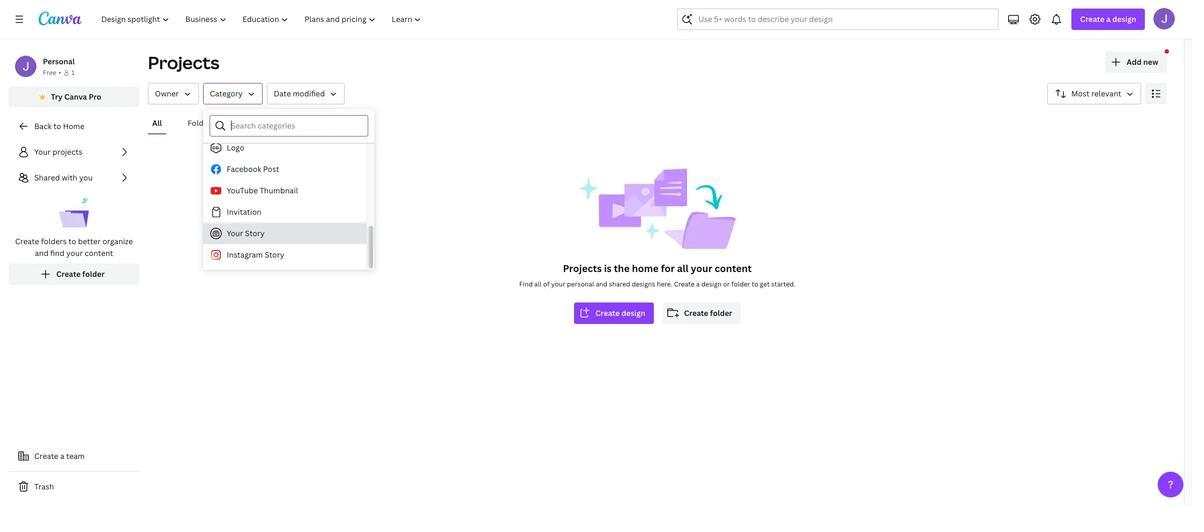 Task type: locate. For each thing, give the bounding box(es) containing it.
a inside dropdown button
[[1107, 14, 1111, 24]]

2 vertical spatial a
[[60, 451, 64, 462]]

0 horizontal spatial projects
[[148, 51, 220, 74]]

create folder down or
[[684, 308, 732, 318]]

jacob simon image
[[1154, 8, 1175, 29]]

Search search field
[[699, 9, 978, 29]]

1 vertical spatial create folder button
[[663, 303, 741, 324]]

a for team
[[60, 451, 64, 462]]

content down better
[[85, 248, 113, 258]]

1 vertical spatial to
[[68, 236, 76, 247]]

1 vertical spatial a
[[696, 280, 700, 289]]

design inside dropdown button
[[1113, 14, 1137, 24]]

create folder button down or
[[663, 303, 741, 324]]

1 horizontal spatial design
[[701, 280, 722, 289]]

to right the "back"
[[53, 121, 61, 131]]

a left team
[[60, 451, 64, 462]]

all left of at the left of the page
[[534, 280, 542, 289]]

0 vertical spatial all
[[677, 262, 689, 275]]

1 horizontal spatial create folder
[[684, 308, 732, 318]]

videos
[[347, 118, 371, 128]]

youtube thumbnail
[[227, 185, 298, 196]]

trash link
[[9, 477, 139, 498]]

1 vertical spatial all
[[534, 280, 542, 289]]

2 horizontal spatial a
[[1107, 14, 1111, 24]]

story inside button
[[265, 250, 284, 260]]

1 horizontal spatial projects
[[563, 262, 602, 275]]

1 horizontal spatial and
[[596, 280, 608, 289]]

1 horizontal spatial your
[[227, 228, 243, 239]]

your for your story
[[227, 228, 243, 239]]

content up or
[[715, 262, 752, 275]]

and left find
[[35, 248, 48, 258]]

folder down better
[[82, 269, 105, 279]]

1 vertical spatial projects
[[563, 262, 602, 275]]

and inside projects is the home for all your content find all of your personal and shared designs here. create a design or folder to get started.
[[596, 280, 608, 289]]

content inside create folders to better organize and find your content
[[85, 248, 113, 258]]

folder right or
[[732, 280, 750, 289]]

your down invitation
[[227, 228, 243, 239]]

list box
[[203, 0, 367, 266]]

try canva pro
[[51, 92, 101, 102]]

0 horizontal spatial to
[[53, 121, 61, 131]]

1 vertical spatial your
[[227, 228, 243, 239]]

0 horizontal spatial design
[[622, 308, 646, 318]]

1 vertical spatial and
[[596, 280, 608, 289]]

a up the add new dropdown button
[[1107, 14, 1111, 24]]

most relevant
[[1072, 88, 1122, 99]]

better
[[78, 236, 101, 247]]

0 vertical spatial projects
[[148, 51, 220, 74]]

your right of at the left of the page
[[551, 280, 566, 289]]

design
[[1113, 14, 1137, 24], [701, 280, 722, 289], [622, 308, 646, 318]]

create folder button down find
[[9, 264, 139, 285]]

your right find
[[66, 248, 83, 258]]

story up instagram story at the left of the page
[[245, 228, 265, 239]]

thumbnail
[[260, 185, 298, 196]]

create inside create folders to better organize and find your content
[[15, 236, 39, 247]]

1 horizontal spatial to
[[68, 236, 76, 247]]

1 vertical spatial story
[[265, 250, 284, 260]]

most
[[1072, 88, 1090, 99]]

projects inside projects is the home for all your content find all of your personal and shared designs here. create a design or folder to get started.
[[563, 262, 602, 275]]

0 horizontal spatial create folder
[[56, 269, 105, 279]]

create inside button
[[596, 308, 620, 318]]

of
[[543, 280, 550, 289]]

invitation option
[[203, 202, 367, 223]]

None search field
[[677, 9, 999, 30]]

1 vertical spatial folder
[[732, 280, 750, 289]]

designs button
[[236, 113, 274, 133]]

to left better
[[68, 236, 76, 247]]

and
[[35, 248, 48, 258], [596, 280, 608, 289]]

back to home link
[[9, 116, 139, 137]]

0 horizontal spatial your
[[66, 248, 83, 258]]

find
[[519, 280, 533, 289]]

new
[[1144, 57, 1159, 67]]

create design button
[[574, 303, 654, 324]]

0 vertical spatial design
[[1113, 14, 1137, 24]]

2 horizontal spatial your
[[691, 262, 713, 275]]

0 vertical spatial story
[[245, 228, 265, 239]]

design inside button
[[622, 308, 646, 318]]

projects up personal
[[563, 262, 602, 275]]

create a design button
[[1072, 9, 1145, 30]]

the
[[614, 262, 630, 275]]

Search categories search field
[[231, 116, 361, 136]]

1 vertical spatial design
[[701, 280, 722, 289]]

instagram story option
[[203, 244, 367, 266]]

1 vertical spatial your
[[691, 262, 713, 275]]

folders button
[[183, 113, 219, 133]]

a left or
[[696, 280, 700, 289]]

all
[[677, 262, 689, 275], [534, 280, 542, 289]]

Sort by button
[[1047, 83, 1141, 105]]

Owner button
[[148, 83, 199, 105]]

invitation
[[227, 207, 262, 217]]

and down is
[[596, 280, 608, 289]]

story
[[245, 228, 265, 239], [265, 250, 284, 260]]

shared with you link
[[9, 167, 139, 189]]

folder
[[82, 269, 105, 279], [732, 280, 750, 289], [710, 308, 732, 318]]

a inside button
[[60, 451, 64, 462]]

post
[[263, 164, 279, 174]]

try
[[51, 92, 63, 102]]

instagram story
[[227, 250, 284, 260]]

0 vertical spatial your
[[34, 147, 51, 157]]

0 horizontal spatial content
[[85, 248, 113, 258]]

folders
[[188, 118, 215, 128]]

projects up owner button
[[148, 51, 220, 74]]

date modified
[[274, 88, 325, 99]]

1 vertical spatial create folder
[[684, 308, 732, 318]]

2 horizontal spatial design
[[1113, 14, 1137, 24]]

your
[[66, 248, 83, 258], [691, 262, 713, 275], [551, 280, 566, 289]]

1 horizontal spatial create folder button
[[663, 303, 741, 324]]

Category button
[[203, 83, 263, 105]]

free •
[[43, 68, 61, 77]]

0 vertical spatial a
[[1107, 14, 1111, 24]]

a
[[1107, 14, 1111, 24], [696, 280, 700, 289], [60, 451, 64, 462]]

1 horizontal spatial your
[[551, 280, 566, 289]]

•
[[59, 68, 61, 77]]

create inside dropdown button
[[1080, 14, 1105, 24]]

all right for on the right bottom of the page
[[677, 262, 689, 275]]

list
[[9, 142, 139, 285]]

projects for projects is the home for all your content find all of your personal and shared designs here. create a design or folder to get started.
[[563, 262, 602, 275]]

to inside create folders to better organize and find your content
[[68, 236, 76, 247]]

create folder button
[[9, 264, 139, 285], [663, 303, 741, 324]]

your for your projects
[[34, 147, 51, 157]]

create a team button
[[9, 446, 139, 468]]

story inside 'button'
[[245, 228, 265, 239]]

design left or
[[701, 280, 722, 289]]

home
[[632, 262, 659, 275]]

0 horizontal spatial and
[[35, 248, 48, 258]]

1 vertical spatial content
[[715, 262, 752, 275]]

create folder down create folders to better organize and find your content
[[56, 269, 105, 279]]

personal
[[567, 280, 594, 289]]

for
[[661, 262, 675, 275]]

2 vertical spatial to
[[752, 280, 759, 289]]

0 horizontal spatial your
[[34, 147, 51, 157]]

story for instagram story
[[265, 250, 284, 260]]

your left projects
[[34, 147, 51, 157]]

with
[[62, 173, 77, 183]]

projects
[[53, 147, 82, 157]]

your inside 'button'
[[227, 228, 243, 239]]

0 vertical spatial and
[[35, 248, 48, 258]]

images button
[[291, 113, 325, 133]]

0 horizontal spatial a
[[60, 451, 64, 462]]

your story button
[[203, 223, 367, 244]]

your projects
[[34, 147, 82, 157]]

your inside list
[[34, 147, 51, 157]]

design left jacob simon 'icon'
[[1113, 14, 1137, 24]]

0 vertical spatial your
[[66, 248, 83, 258]]

story down your story option
[[265, 250, 284, 260]]

designs
[[632, 280, 655, 289]]

1 horizontal spatial content
[[715, 262, 752, 275]]

add new
[[1127, 57, 1159, 67]]

date
[[274, 88, 291, 99]]

content
[[85, 248, 113, 258], [715, 262, 752, 275]]

folder down or
[[710, 308, 732, 318]]

0 vertical spatial create folder button
[[9, 264, 139, 285]]

2 horizontal spatial to
[[752, 280, 759, 289]]

your right for on the right bottom of the page
[[691, 262, 713, 275]]

projects
[[148, 51, 220, 74], [563, 262, 602, 275]]

0 vertical spatial to
[[53, 121, 61, 131]]

design down designs
[[622, 308, 646, 318]]

images
[[295, 118, 321, 128]]

1 horizontal spatial a
[[696, 280, 700, 289]]

youtube thumbnail option
[[203, 180, 367, 202]]

create
[[1080, 14, 1105, 24], [15, 236, 39, 247], [56, 269, 81, 279], [674, 280, 695, 289], [596, 308, 620, 318], [684, 308, 708, 318], [34, 451, 58, 462]]

2 vertical spatial design
[[622, 308, 646, 318]]

your
[[34, 147, 51, 157], [227, 228, 243, 239]]

2 vertical spatial your
[[551, 280, 566, 289]]

you
[[79, 173, 93, 183]]

to
[[53, 121, 61, 131], [68, 236, 76, 247], [752, 280, 759, 289]]

find
[[50, 248, 64, 258]]

shared
[[609, 280, 630, 289]]

to left get
[[752, 280, 759, 289]]

list containing your projects
[[9, 142, 139, 285]]

create a team
[[34, 451, 85, 462]]

create folder
[[56, 269, 105, 279], [684, 308, 732, 318]]

0 vertical spatial content
[[85, 248, 113, 258]]



Task type: describe. For each thing, give the bounding box(es) containing it.
instagram story button
[[203, 244, 367, 266]]

youtube
[[227, 185, 258, 196]]

started.
[[772, 280, 796, 289]]

here.
[[657, 280, 673, 289]]

Date modified button
[[267, 83, 345, 105]]

0 horizontal spatial create folder button
[[9, 264, 139, 285]]

all
[[152, 118, 162, 128]]

your inside create folders to better organize and find your content
[[66, 248, 83, 258]]

create inside projects is the home for all your content find all of your personal and shared designs here. create a design or folder to get started.
[[674, 280, 695, 289]]

a for design
[[1107, 14, 1111, 24]]

0 horizontal spatial all
[[534, 280, 542, 289]]

shared
[[34, 173, 60, 183]]

canva
[[64, 92, 87, 102]]

content inside projects is the home for all your content find all of your personal and shared designs here. create a design or folder to get started.
[[715, 262, 752, 275]]

designs
[[241, 118, 269, 128]]

a inside projects is the home for all your content find all of your personal and shared designs here. create a design or folder to get started.
[[696, 280, 700, 289]]

back
[[34, 121, 52, 131]]

story for your story
[[245, 228, 265, 239]]

2 vertical spatial folder
[[710, 308, 732, 318]]

get
[[760, 280, 770, 289]]

team
[[66, 451, 85, 462]]

facebook
[[227, 164, 261, 174]]

logo
[[227, 143, 244, 153]]

home
[[63, 121, 84, 131]]

and inside create folders to better organize and find your content
[[35, 248, 48, 258]]

relevant
[[1092, 88, 1122, 99]]

add
[[1127, 57, 1142, 67]]

create design
[[596, 308, 646, 318]]

projects for projects
[[148, 51, 220, 74]]

facebook post
[[227, 164, 279, 174]]

free
[[43, 68, 56, 77]]

trash
[[34, 482, 54, 492]]

1
[[71, 68, 75, 77]]

your projects link
[[9, 142, 139, 163]]

1 horizontal spatial all
[[677, 262, 689, 275]]

facebook post option
[[203, 159, 367, 180]]

all button
[[148, 113, 166, 133]]

logo button
[[203, 137, 367, 159]]

your story option
[[203, 223, 367, 244]]

videos button
[[342, 113, 376, 133]]

create a design
[[1080, 14, 1137, 24]]

category
[[210, 88, 243, 99]]

logo option
[[203, 137, 367, 159]]

0 vertical spatial create folder
[[56, 269, 105, 279]]

folder inside projects is the home for all your content find all of your personal and shared designs here. create a design or folder to get started.
[[732, 280, 750, 289]]

personal
[[43, 56, 75, 66]]

owner
[[155, 88, 179, 99]]

facebook post button
[[203, 159, 367, 180]]

youtube thumbnail button
[[203, 180, 367, 202]]

0 vertical spatial folder
[[82, 269, 105, 279]]

to inside projects is the home for all your content find all of your personal and shared designs here. create a design or folder to get started.
[[752, 280, 759, 289]]

or
[[723, 280, 730, 289]]

modified
[[293, 88, 325, 99]]

top level navigation element
[[94, 9, 431, 30]]

back to home
[[34, 121, 84, 131]]

create folders to better organize and find your content
[[15, 236, 133, 258]]

add new button
[[1105, 51, 1167, 73]]

list box containing logo
[[203, 0, 367, 266]]

design inside projects is the home for all your content find all of your personal and shared designs here. create a design or folder to get started.
[[701, 280, 722, 289]]

is
[[604, 262, 612, 275]]

shared with you
[[34, 173, 93, 183]]

instagram
[[227, 250, 263, 260]]

your story
[[227, 228, 265, 239]]

organize
[[103, 236, 133, 247]]

invitation button
[[203, 202, 367, 223]]

folders
[[41, 236, 67, 247]]

try canva pro button
[[9, 87, 139, 107]]

pro
[[89, 92, 101, 102]]

projects is the home for all your content find all of your personal and shared designs here. create a design or folder to get started.
[[519, 262, 796, 289]]



Task type: vqa. For each thing, say whether or not it's contained in the screenshot.
5th option
no



